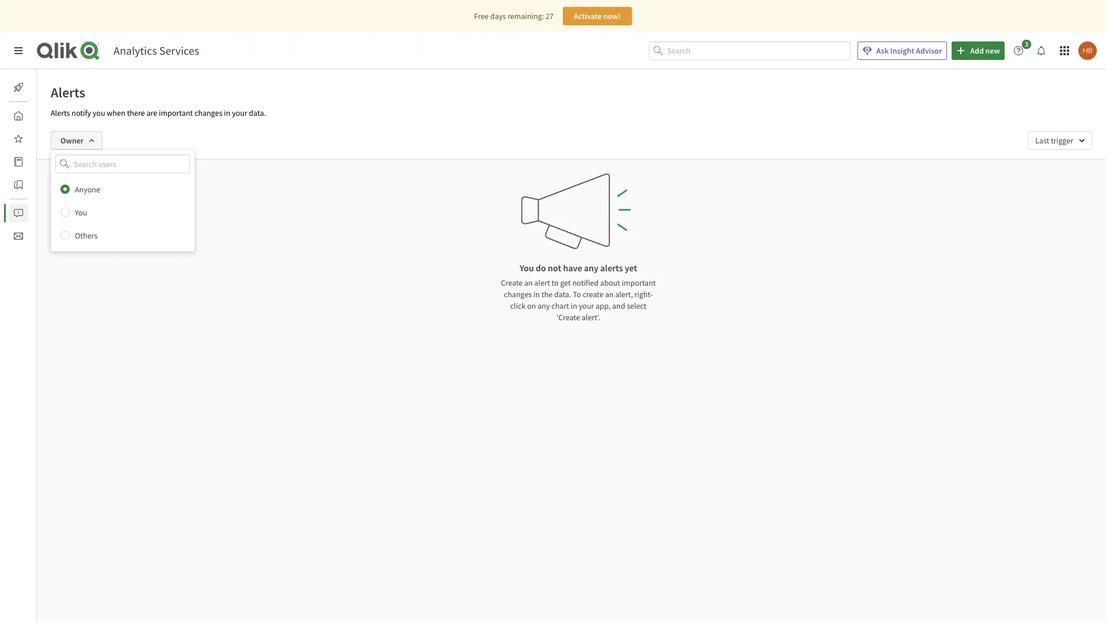 Task type: locate. For each thing, give the bounding box(es) containing it.
1 horizontal spatial data.
[[555, 289, 572, 300]]

not
[[548, 262, 562, 274]]

1 horizontal spatial any
[[584, 262, 599, 274]]

changes up click
[[504, 289, 532, 300]]

when
[[107, 108, 125, 118]]

your
[[232, 108, 247, 118], [579, 301, 595, 311]]

collections image
[[14, 180, 23, 190]]

an
[[525, 278, 533, 288], [606, 289, 614, 300]]

2 vertical spatial alerts
[[37, 208, 56, 219]]

'create
[[557, 312, 581, 323]]

ask insight advisor
[[877, 46, 943, 56]]

alert,
[[616, 289, 633, 300]]

you
[[75, 207, 87, 218], [520, 262, 534, 274]]

1 horizontal spatial you
[[520, 262, 534, 274]]

notified
[[573, 278, 599, 288]]

ask
[[877, 46, 889, 56]]

0 vertical spatial your
[[232, 108, 247, 118]]

1 horizontal spatial important
[[622, 278, 656, 288]]

your inside you do not have any alerts yet create an alert to get notified about important changes in the data. to create an alert, right- click on any chart in your app, and select 'create alert'.
[[579, 301, 595, 311]]

you left do
[[520, 262, 534, 274]]

0 horizontal spatial important
[[159, 108, 193, 118]]

alert
[[535, 278, 550, 288]]

you for you do not have any alerts yet create an alert to get notified about important changes in the data. to create an alert, right- click on any chart in your app, and select 'create alert'.
[[520, 262, 534, 274]]

1 horizontal spatial your
[[579, 301, 595, 311]]

3
[[1026, 40, 1029, 49]]

alerts
[[601, 262, 623, 274]]

important
[[159, 108, 193, 118], [622, 278, 656, 288]]

0 horizontal spatial in
[[224, 108, 231, 118]]

last
[[1036, 135, 1050, 146]]

open sidebar menu image
[[14, 46, 23, 55]]

now!
[[604, 11, 621, 21]]

to
[[573, 289, 581, 300]]

any
[[584, 262, 599, 274], [538, 301, 550, 311]]

home
[[37, 111, 57, 121]]

the
[[542, 289, 553, 300]]

important up right-
[[622, 278, 656, 288]]

1 horizontal spatial in
[[534, 289, 540, 300]]

alerts link
[[9, 204, 56, 223]]

free
[[475, 11, 489, 21]]

1 vertical spatial changes
[[504, 289, 532, 300]]

add
[[971, 46, 985, 56]]

chart
[[552, 301, 570, 311]]

click
[[511, 301, 526, 311]]

0 vertical spatial you
[[75, 207, 87, 218]]

changes inside you do not have any alerts yet create an alert to get notified about important changes in the data. to create an alert, right- click on any chart in your app, and select 'create alert'.
[[504, 289, 532, 300]]

1 vertical spatial data.
[[555, 289, 572, 300]]

free days remaining: 27
[[475, 11, 554, 21]]

alerts left notify on the top left of the page
[[51, 108, 70, 118]]

1 vertical spatial you
[[520, 262, 534, 274]]

you inside owner option group
[[75, 207, 87, 218]]

any up notified
[[584, 262, 599, 274]]

0 horizontal spatial changes
[[195, 108, 223, 118]]

data.
[[249, 108, 266, 118], [555, 289, 572, 300]]

create
[[501, 278, 523, 288]]

you for you
[[75, 207, 87, 218]]

about
[[601, 278, 621, 288]]

2 vertical spatial in
[[571, 301, 578, 311]]

0 vertical spatial an
[[525, 278, 533, 288]]

you do not have any alerts yet create an alert to get notified about important changes in the data. to create an alert, right- click on any chart in your app, and select 'create alert'.
[[501, 262, 656, 323]]

an left alert
[[525, 278, 533, 288]]

an down about on the right top
[[606, 289, 614, 300]]

ask insight advisor button
[[858, 42, 948, 60]]

None field
[[51, 155, 195, 173]]

Last trigger field
[[1029, 131, 1093, 150]]

activate now! link
[[563, 7, 632, 25]]

have
[[564, 262, 583, 274]]

1 vertical spatial important
[[622, 278, 656, 288]]

1 vertical spatial any
[[538, 301, 550, 311]]

changes right are
[[195, 108, 223, 118]]

select
[[627, 301, 647, 311]]

0 vertical spatial important
[[159, 108, 193, 118]]

0 horizontal spatial you
[[75, 207, 87, 218]]

1 vertical spatial alerts
[[51, 108, 70, 118]]

last trigger
[[1036, 135, 1074, 146]]

get
[[561, 278, 571, 288]]

are
[[147, 108, 157, 118]]

you up the others
[[75, 207, 87, 218]]

0 horizontal spatial your
[[232, 108, 247, 118]]

owner
[[61, 135, 84, 146]]

others
[[75, 230, 98, 241]]

in
[[224, 108, 231, 118], [534, 289, 540, 300], [571, 301, 578, 311]]

you inside you do not have any alerts yet create an alert to get notified about important changes in the data. to create an alert, right- click on any chart in your app, and select 'create alert'.
[[520, 262, 534, 274]]

0 vertical spatial in
[[224, 108, 231, 118]]

1 horizontal spatial changes
[[504, 289, 532, 300]]

changes
[[195, 108, 223, 118], [504, 289, 532, 300]]

alerts
[[51, 84, 85, 101], [51, 108, 70, 118], [37, 208, 56, 219]]

important right are
[[159, 108, 193, 118]]

alerts up notify on the top left of the page
[[51, 84, 85, 101]]

any down the at the left top of the page
[[538, 301, 550, 311]]

notify
[[72, 108, 91, 118]]

new
[[986, 46, 1001, 56]]

alerts notify you when there are important changes in your data.
[[51, 108, 266, 118]]

alerts right alerts icon
[[37, 208, 56, 219]]

1 vertical spatial your
[[579, 301, 595, 311]]

analytics services element
[[114, 44, 199, 58]]

Search text field
[[668, 41, 851, 60]]

1 vertical spatial an
[[606, 289, 614, 300]]

analytics services
[[114, 44, 199, 58]]

0 horizontal spatial data.
[[249, 108, 266, 118]]



Task type: vqa. For each thing, say whether or not it's contained in the screenshot.
alert'.
yes



Task type: describe. For each thing, give the bounding box(es) containing it.
do
[[536, 262, 546, 274]]

27
[[546, 11, 554, 21]]

app,
[[596, 301, 611, 311]]

1 vertical spatial in
[[534, 289, 540, 300]]

0 vertical spatial changes
[[195, 108, 223, 118]]

days
[[491, 11, 506, 21]]

2 horizontal spatial in
[[571, 301, 578, 311]]

alerts inside navigation pane element
[[37, 208, 56, 219]]

advisor
[[917, 46, 943, 56]]

services
[[159, 44, 199, 58]]

filters region
[[37, 122, 1107, 252]]

0 vertical spatial data.
[[249, 108, 266, 118]]

add new
[[971, 46, 1001, 56]]

create
[[583, 289, 604, 300]]

0 horizontal spatial any
[[538, 301, 550, 311]]

home link
[[9, 107, 57, 125]]

catalog link
[[9, 153, 63, 171]]

to
[[552, 278, 559, 288]]

catalog
[[37, 157, 63, 167]]

owner option group
[[51, 178, 195, 247]]

alert'.
[[582, 312, 601, 323]]

none field inside filters region
[[51, 155, 195, 173]]

on
[[528, 301, 536, 311]]

you
[[93, 108, 105, 118]]

activate
[[574, 11, 602, 21]]

0 horizontal spatial an
[[525, 278, 533, 288]]

and
[[613, 301, 626, 311]]

insight
[[891, 46, 915, 56]]

favorites image
[[14, 134, 23, 144]]

analytics
[[114, 44, 157, 58]]

searchbar element
[[649, 41, 851, 60]]

3 button
[[1010, 40, 1035, 60]]

Search users text field
[[71, 155, 176, 173]]

howard brown image
[[1079, 42, 1098, 60]]

0 vertical spatial alerts
[[51, 84, 85, 101]]

owner button
[[51, 131, 103, 150]]

subscriptions image
[[14, 232, 23, 241]]

remaining:
[[508, 11, 544, 21]]

alerts image
[[14, 209, 23, 218]]

anyone
[[75, 184, 100, 195]]

right-
[[635, 289, 653, 300]]

activate now!
[[574, 11, 621, 21]]

yet
[[625, 262, 638, 274]]

important inside you do not have any alerts yet create an alert to get notified about important changes in the data. to create an alert, right- click on any chart in your app, and select 'create alert'.
[[622, 278, 656, 288]]

0 vertical spatial any
[[584, 262, 599, 274]]

there
[[127, 108, 145, 118]]

navigation pane element
[[0, 74, 63, 250]]

data. inside you do not have any alerts yet create an alert to get notified about important changes in the data. to create an alert, right- click on any chart in your app, and select 'create alert'.
[[555, 289, 572, 300]]

add new button
[[953, 42, 1005, 60]]

trigger
[[1052, 135, 1074, 146]]

1 horizontal spatial an
[[606, 289, 614, 300]]



